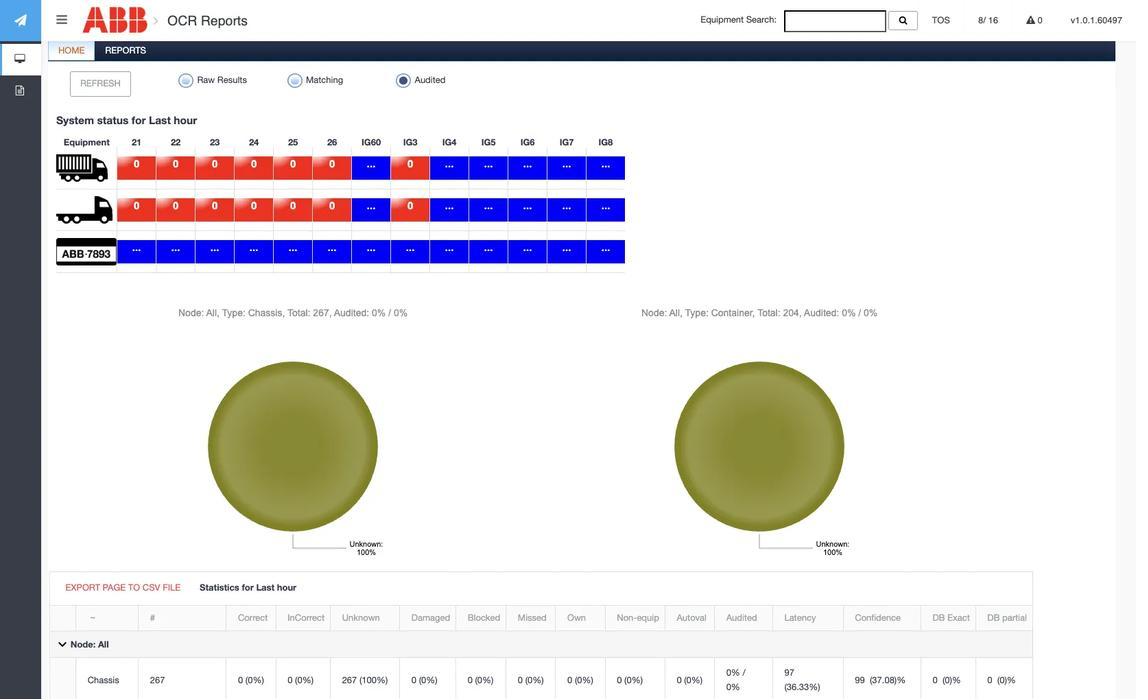 Task type: vqa. For each thing, say whether or not it's contained in the screenshot.


Task type: describe. For each thing, give the bounding box(es) containing it.
all
[[98, 639, 109, 650]]

status
[[97, 114, 129, 126]]

5 (0%) from the left
[[526, 675, 544, 686]]

warning image
[[1027, 16, 1036, 25]]

tos button
[[919, 0, 965, 41]]

reports link
[[96, 38, 156, 65]]

7 (0%) from the left
[[625, 675, 643, 686]]

0% / 0%
[[727, 668, 746, 693]]

node: all row group
[[50, 632, 1033, 700]]

267 for 267 (100%)
[[342, 675, 357, 686]]

8/
[[979, 15, 986, 25]]

99 (37.08)%
[[856, 675, 906, 686]]

file
[[163, 583, 181, 593]]

6 0 (0%) from the left
[[568, 675, 594, 686]]

ig6
[[521, 136, 535, 147]]

system status for last hour
[[56, 114, 197, 126]]

8/ 16
[[979, 15, 999, 25]]

(36.33%)
[[785, 682, 821, 693]]

4 (0%) from the left
[[475, 675, 494, 686]]

raw
[[197, 75, 215, 85]]

#
[[150, 613, 155, 623]]

missed
[[518, 613, 547, 623]]

0 inside dropdown button
[[1036, 15, 1043, 25]]

(100%)
[[360, 675, 388, 686]]

unknown
[[342, 613, 380, 623]]

damaged
[[412, 613, 450, 623]]

267 (100%)
[[342, 675, 388, 686]]

0 vertical spatial audited
[[415, 75, 446, 85]]

ocr reports
[[164, 13, 248, 28]]

container image
[[56, 154, 108, 182]]

reports inside reports link
[[105, 45, 146, 56]]

/
[[743, 668, 746, 678]]

node: all grid
[[50, 606, 1033, 700]]

0 vertical spatial reports
[[201, 13, 248, 28]]

confidence
[[856, 613, 901, 623]]

own
[[568, 613, 586, 623]]

7 0 (0%) from the left
[[617, 675, 643, 686]]

equipment search:
[[701, 15, 785, 25]]

5 0 (0%) from the left
[[518, 675, 544, 686]]

ig4
[[443, 136, 457, 147]]

licenseplate image
[[56, 238, 117, 265]]

3 (0%) from the left
[[419, 675, 438, 686]]

db partial
[[988, 613, 1028, 623]]

2 0 (0)% from the left
[[988, 675, 1017, 686]]

statistics
[[200, 582, 239, 593]]

ig5
[[482, 136, 496, 147]]

ig8
[[599, 136, 613, 147]]

2 0% from the top
[[727, 682, 741, 693]]

audited inside node: all grid
[[727, 613, 758, 623]]

2 (0%) from the left
[[295, 675, 314, 686]]

2 (0)% from the left
[[998, 675, 1017, 686]]

csv
[[143, 583, 160, 593]]

bars image
[[56, 14, 67, 26]]

chassis image
[[56, 196, 113, 224]]

export page to csv file
[[66, 583, 181, 593]]

search image
[[900, 16, 908, 25]]

8 (0%) from the left
[[685, 675, 703, 686]]

ig7
[[560, 136, 574, 147]]

3 0 (0%) from the left
[[412, 675, 438, 686]]

refresh
[[80, 78, 121, 88]]

8 0 (0%) from the left
[[677, 675, 703, 686]]

ig60
[[362, 136, 381, 147]]

tos
[[933, 15, 951, 25]]

chassis
[[88, 675, 119, 686]]

99
[[856, 675, 865, 686]]

8/ 16 button
[[965, 0, 1013, 41]]



Task type: locate. For each thing, give the bounding box(es) containing it.
0 (0%) down correct
[[238, 675, 264, 686]]

0 horizontal spatial equipment
[[64, 136, 110, 147]]

results
[[217, 75, 247, 85]]

0 (0%) down 'blocked'
[[468, 675, 494, 686]]

1 horizontal spatial audited
[[727, 613, 758, 623]]

(0%) down missed
[[526, 675, 544, 686]]

(0)%
[[943, 675, 962, 686], [998, 675, 1017, 686]]

system
[[56, 114, 94, 126]]

0 vertical spatial hour
[[174, 114, 197, 126]]

0 horizontal spatial hour
[[174, 114, 197, 126]]

1 horizontal spatial 267
[[342, 675, 357, 686]]

26
[[327, 136, 337, 147]]

1 horizontal spatial last
[[256, 582, 275, 593]]

2 267 from the left
[[342, 675, 357, 686]]

1 horizontal spatial hour
[[277, 582, 297, 593]]

db left partial
[[988, 613, 1000, 623]]

reports
[[201, 13, 248, 28], [105, 45, 146, 56]]

export
[[66, 583, 100, 593]]

(0%) down non-equip
[[625, 675, 643, 686]]

row containing ~
[[50, 606, 1033, 632]]

system status for last hour tab panel
[[46, 61, 1118, 700]]

refresh button
[[70, 71, 131, 97]]

1 vertical spatial reports
[[105, 45, 146, 56]]

1 horizontal spatial (0)%
[[998, 675, 1017, 686]]

25
[[288, 136, 298, 147]]

0 (0%)
[[238, 675, 264, 686], [288, 675, 314, 686], [412, 675, 438, 686], [468, 675, 494, 686], [518, 675, 544, 686], [568, 675, 594, 686], [617, 675, 643, 686], [677, 675, 703, 686]]

last up correct
[[256, 582, 275, 593]]

16
[[989, 15, 999, 25]]

to
[[128, 583, 140, 593]]

db exact
[[933, 613, 971, 623]]

db for db exact
[[933, 613, 946, 623]]

for
[[132, 114, 146, 126], [242, 582, 254, 593]]

last
[[149, 114, 171, 126], [256, 582, 275, 593]]

1 vertical spatial hour
[[277, 582, 297, 593]]

1 267 from the left
[[150, 675, 165, 686]]

97
[[785, 668, 795, 678]]

1 horizontal spatial 0 (0)%
[[988, 675, 1017, 686]]

2 0 (0%) from the left
[[288, 675, 314, 686]]

ocr
[[168, 13, 197, 28]]

0 horizontal spatial for
[[132, 114, 146, 126]]

row
[[50, 606, 1033, 632]]

navigation
[[0, 0, 41, 107]]

0
[[1036, 15, 1043, 25], [134, 158, 140, 169], [173, 158, 179, 169], [212, 158, 218, 169], [251, 158, 257, 169], [290, 158, 296, 169], [329, 158, 335, 169], [408, 158, 413, 169], [134, 200, 140, 211], [173, 200, 179, 211], [212, 200, 218, 211], [251, 200, 257, 211], [290, 200, 296, 211], [329, 200, 335, 211], [408, 200, 413, 211], [238, 675, 243, 686], [288, 675, 293, 686], [412, 675, 417, 686], [468, 675, 473, 686], [518, 675, 523, 686], [568, 675, 573, 686], [617, 675, 622, 686], [677, 675, 682, 686], [933, 675, 938, 686], [988, 675, 993, 686]]

1 db from the left
[[933, 613, 946, 623]]

4 0 (0%) from the left
[[468, 675, 494, 686]]

0 (0%) right (100%)
[[412, 675, 438, 686]]

hour up 22
[[174, 114, 197, 126]]

row inside 'system status for last hour' tab panel
[[50, 606, 1033, 632]]

db
[[933, 613, 946, 623], [988, 613, 1000, 623]]

6 (0%) from the left
[[575, 675, 594, 686]]

...
[[367, 158, 376, 169], [445, 158, 454, 169], [485, 158, 493, 169], [524, 158, 532, 169], [563, 158, 571, 169], [602, 158, 611, 169], [367, 200, 376, 211], [445, 200, 454, 211], [485, 200, 493, 211], [524, 200, 532, 211], [563, 200, 571, 211], [602, 200, 611, 211], [132, 241, 141, 253], [172, 241, 180, 253], [211, 241, 219, 253], [250, 241, 258, 253], [289, 241, 298, 253], [328, 241, 337, 253], [367, 241, 376, 253], [406, 241, 415, 253], [445, 241, 454, 253], [485, 241, 493, 253], [524, 241, 532, 253], [563, 241, 571, 253], [602, 241, 611, 253]]

None field
[[785, 10, 887, 32]]

(0%) left 267 (100%)
[[295, 675, 314, 686]]

22
[[171, 136, 181, 147]]

0 vertical spatial for
[[132, 114, 146, 126]]

hour
[[174, 114, 197, 126], [277, 582, 297, 593]]

1 horizontal spatial db
[[988, 613, 1000, 623]]

24
[[249, 136, 259, 147]]

0 (0)% right (37.08)%
[[933, 675, 962, 686]]

non-equip
[[617, 613, 660, 623]]

0 (0%) down non-
[[617, 675, 643, 686]]

2 db from the left
[[988, 613, 1000, 623]]

(37.08)%
[[870, 675, 906, 686]]

0 (0)%
[[933, 675, 962, 686], [988, 675, 1017, 686]]

1 0 (0%) from the left
[[238, 675, 264, 686]]

home link
[[49, 38, 94, 65]]

ig3
[[403, 136, 418, 147]]

db for db partial
[[988, 613, 1000, 623]]

statistics for last hour
[[200, 582, 297, 593]]

audited up "ig4"
[[415, 75, 446, 85]]

search:
[[747, 15, 777, 25]]

1 (0%) from the left
[[246, 675, 264, 686]]

node:
[[71, 639, 96, 650]]

0 horizontal spatial reports
[[105, 45, 146, 56]]

equipment for equipment search:
[[701, 15, 744, 25]]

equipment for equipment
[[64, 136, 110, 147]]

incorrect
[[288, 613, 325, 623]]

1 horizontal spatial for
[[242, 582, 254, 593]]

0 button
[[1013, 0, 1057, 41]]

267 left (100%)
[[342, 675, 357, 686]]

exact
[[948, 613, 971, 623]]

hour up 'incorrect'
[[277, 582, 297, 593]]

(0%)
[[246, 675, 264, 686], [295, 675, 314, 686], [419, 675, 438, 686], [475, 675, 494, 686], [526, 675, 544, 686], [575, 675, 594, 686], [625, 675, 643, 686], [685, 675, 703, 686]]

267
[[150, 675, 165, 686], [342, 675, 357, 686]]

for up 21
[[132, 114, 146, 126]]

1 vertical spatial 0%
[[727, 682, 741, 693]]

equipment
[[701, 15, 744, 25], [64, 136, 110, 147]]

1 (0)% from the left
[[943, 675, 962, 686]]

0 vertical spatial 0%
[[727, 668, 741, 678]]

partial
[[1003, 613, 1028, 623]]

0 (0%) down 'incorrect'
[[288, 675, 314, 686]]

(0%) left the 0% / 0%
[[685, 675, 703, 686]]

autoval
[[677, 613, 707, 623]]

0 (0)% down db partial
[[988, 675, 1017, 686]]

0 (0%) down own
[[568, 675, 594, 686]]

equipment inside 'system status for last hour' tab panel
[[64, 136, 110, 147]]

db left exact
[[933, 613, 946, 623]]

0 vertical spatial equipment
[[701, 15, 744, 25]]

reports up refresh
[[105, 45, 146, 56]]

reports right ocr
[[201, 13, 248, 28]]

last up 22
[[149, 114, 171, 126]]

0 vertical spatial last
[[149, 114, 171, 126]]

0 (0%) left the 0% / 0%
[[677, 675, 703, 686]]

v1.0.1.60497
[[1071, 15, 1123, 25]]

1 vertical spatial for
[[242, 582, 254, 593]]

(0%) down own
[[575, 675, 594, 686]]

21
[[132, 136, 142, 147]]

raw results
[[197, 75, 247, 85]]

1 horizontal spatial equipment
[[701, 15, 744, 25]]

for right statistics on the bottom of the page
[[242, 582, 254, 593]]

0%
[[727, 668, 741, 678], [727, 682, 741, 693]]

export page to csv file button
[[55, 576, 191, 601]]

home
[[58, 45, 85, 56]]

matching
[[306, 75, 343, 85]]

audited
[[415, 75, 446, 85], [727, 613, 758, 623]]

system status for last hour tab list
[[46, 38, 1118, 700]]

equipment left search:
[[701, 15, 744, 25]]

1 0% from the top
[[727, 668, 741, 678]]

equipment down system
[[64, 136, 110, 147]]

267 for 267
[[150, 675, 165, 686]]

equip
[[637, 613, 660, 623]]

node: all
[[71, 639, 109, 650]]

(0)% down db exact
[[943, 675, 962, 686]]

1 vertical spatial audited
[[727, 613, 758, 623]]

page
[[103, 583, 126, 593]]

0 horizontal spatial 0 (0)%
[[933, 675, 962, 686]]

(0%) right (100%)
[[419, 675, 438, 686]]

~
[[88, 613, 98, 623]]

0 horizontal spatial db
[[933, 613, 946, 623]]

(0)% down db partial
[[998, 675, 1017, 686]]

v1.0.1.60497 button
[[1058, 0, 1137, 41]]

1 horizontal spatial reports
[[201, 13, 248, 28]]

audited right "autoval"
[[727, 613, 758, 623]]

(0%) down correct
[[246, 675, 264, 686]]

267 right chassis
[[150, 675, 165, 686]]

1 vertical spatial last
[[256, 582, 275, 593]]

0 horizontal spatial last
[[149, 114, 171, 126]]

(0%) down 'blocked'
[[475, 675, 494, 686]]

correct
[[238, 613, 268, 623]]

1 vertical spatial equipment
[[64, 136, 110, 147]]

0 horizontal spatial audited
[[415, 75, 446, 85]]

non-
[[617, 613, 637, 623]]

1 0 (0)% from the left
[[933, 675, 962, 686]]

0 (0%) down missed
[[518, 675, 544, 686]]

0 horizontal spatial 267
[[150, 675, 165, 686]]

97 (36.33%)
[[785, 668, 821, 693]]

latency
[[785, 613, 817, 623]]

23
[[210, 136, 220, 147]]

blocked
[[468, 613, 501, 623]]

0 horizontal spatial (0)%
[[943, 675, 962, 686]]



